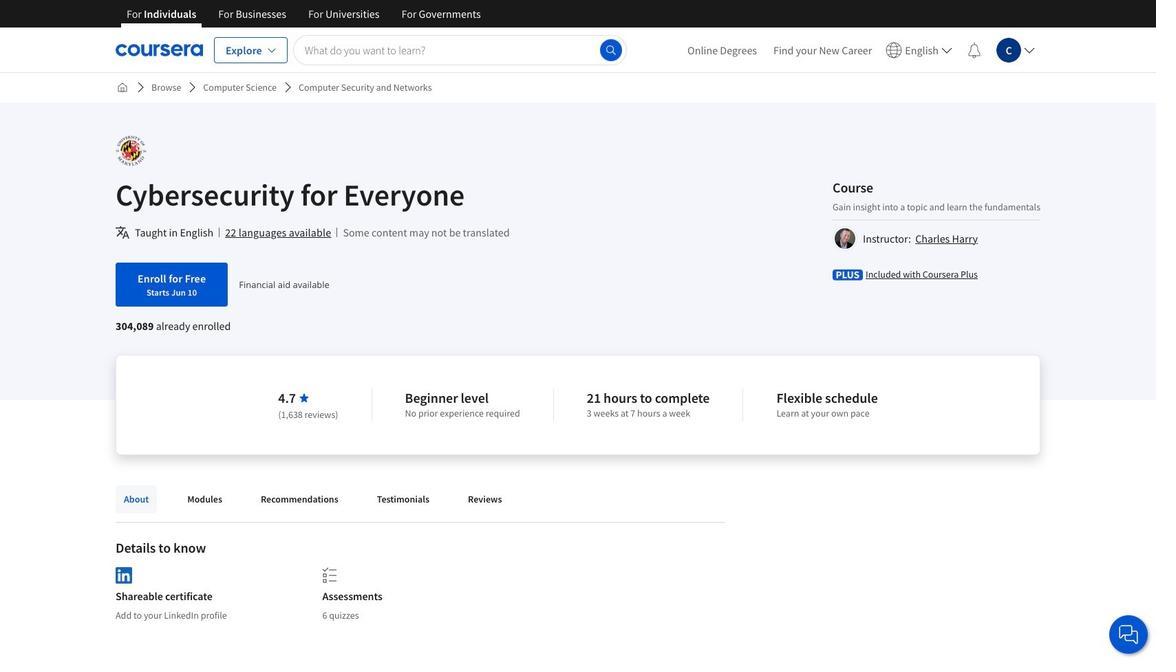 Task type: describe. For each thing, give the bounding box(es) containing it.
home image
[[117, 82, 128, 93]]

coursera image
[[116, 39, 203, 61]]

university of maryland, college park image
[[116, 136, 147, 167]]

charles harry image
[[835, 228, 855, 249]]



Task type: locate. For each thing, give the bounding box(es) containing it.
menu
[[679, 28, 1041, 72]]

coursera plus image
[[833, 269, 863, 280]]

What do you want to learn? text field
[[293, 35, 627, 65]]

banner navigation
[[116, 0, 492, 28]]

None search field
[[293, 35, 627, 65]]



Task type: vqa. For each thing, say whether or not it's contained in the screenshot.
middle "success"
no



